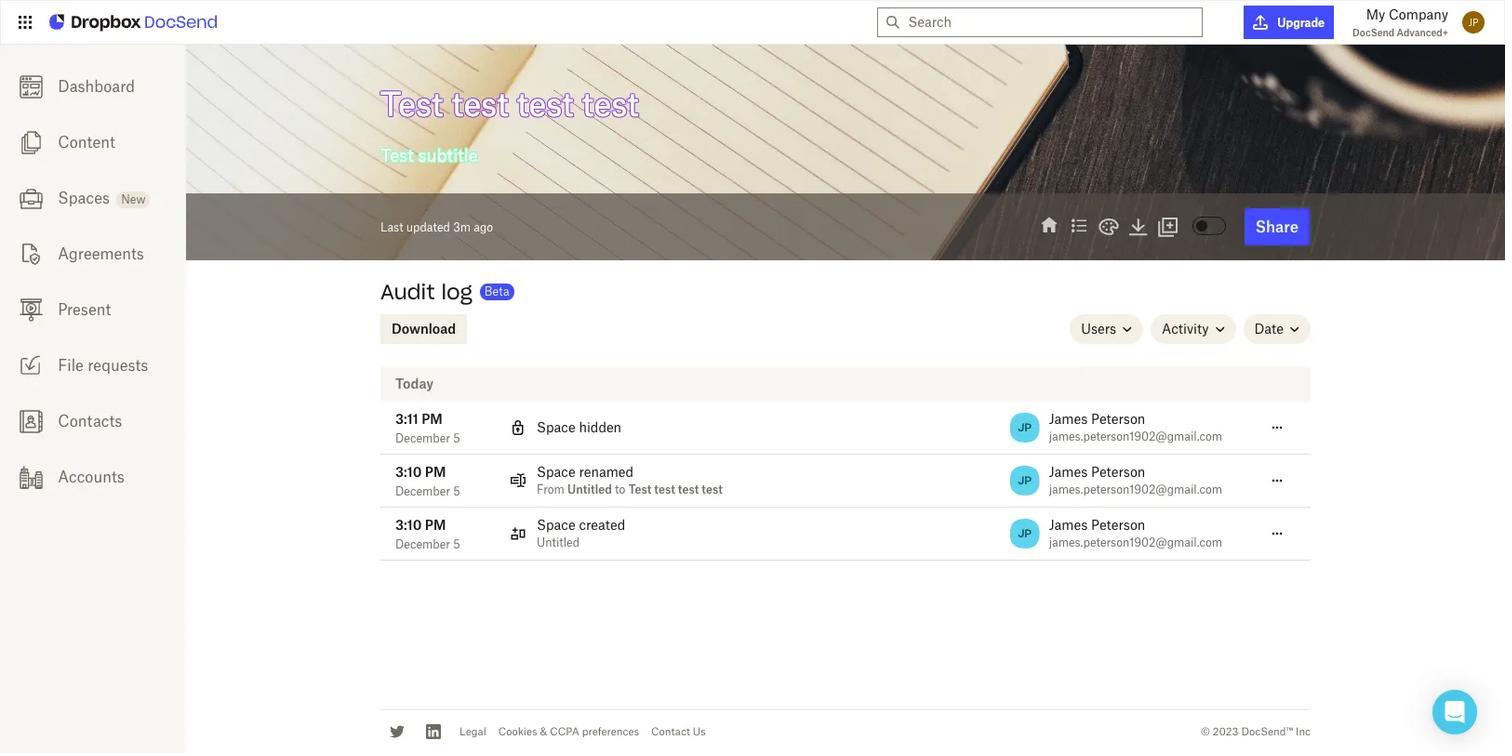 Task type: locate. For each thing, give the bounding box(es) containing it.
test
[[381, 85, 443, 124], [381, 145, 414, 166], [629, 483, 652, 497]]

1 james from the top
[[1049, 411, 1088, 427]]

1 vertical spatial james
[[1049, 464, 1088, 480]]

test up test subtitle
[[381, 85, 443, 124]]

my
[[1367, 7, 1386, 22]]

1 peterson from the top
[[1091, 411, 1146, 427]]

&
[[540, 726, 547, 739]]

legal
[[460, 726, 486, 739]]

2 vertical spatial peterson
[[1091, 517, 1146, 533]]

3 james.peterson1902@gmail.com from the top
[[1049, 536, 1223, 550]]

contact
[[651, 726, 690, 739]]

more image
[[1270, 421, 1285, 435]]

james
[[1049, 411, 1088, 427], [1049, 464, 1088, 480], [1049, 517, 1088, 533]]

untitled inside space renamed from untitled to test test test test
[[568, 483, 612, 497]]

jp button
[[1458, 7, 1490, 38]]

0 vertical spatial december
[[395, 432, 450, 446]]

pm for space created
[[425, 517, 446, 533]]

cookies & ccpa preferences link
[[498, 726, 639, 739]]

1 vertical spatial test
[[381, 145, 414, 166]]

us
[[693, 726, 706, 739]]

2 3:10 pm december 5 from the top
[[395, 517, 460, 552]]

1 james.peterson1902@gmail.com from the top
[[1049, 430, 1223, 444]]

contacts link
[[0, 394, 186, 449]]

3:10 pm december 5 for space created
[[395, 517, 460, 552]]

content
[[58, 133, 115, 152]]

space hidden
[[537, 420, 622, 435]]

sidebar ndas image
[[19, 243, 42, 266]]

subtitle
[[418, 145, 478, 166]]

james.peterson1902@gmail.com for 3:10 pm
[[1049, 536, 1223, 550]]

docsend
[[1353, 27, 1395, 38]]

download
[[392, 321, 456, 337]]

1 space from the top
[[537, 420, 576, 435]]

3 james peterson james.peterson1902@gmail.com from the top
[[1049, 517, 1223, 550]]

space inside space created untitled
[[537, 517, 576, 533]]

1 december from the top
[[395, 432, 450, 446]]

2 5 from the top
[[453, 485, 460, 499]]

jp
[[1469, 17, 1479, 28], [1018, 421, 1032, 435], [1018, 474, 1032, 488], [1018, 527, 1032, 541]]

2 james.peterson1902@gmail.com from the top
[[1049, 483, 1223, 497]]

space renamed from untitled to test test test test
[[537, 464, 723, 497]]

3 5 from the top
[[453, 538, 460, 552]]

0 vertical spatial pm
[[422, 411, 443, 427]]

©
[[1201, 726, 1210, 739]]

updated
[[406, 220, 450, 234]]

1 3:10 pm december 5 from the top
[[395, 464, 460, 499]]

0 vertical spatial 3:10
[[395, 464, 422, 480]]

1 vertical spatial james peterson james.peterson1902@gmail.com
[[1049, 464, 1223, 497]]

more image
[[1270, 474, 1285, 489], [1270, 527, 1285, 542]]

0 vertical spatial 3:10 pm december 5
[[395, 464, 460, 499]]

1 vertical spatial 5
[[453, 485, 460, 499]]

sidebar contacts image
[[19, 410, 42, 433]]

contact us link
[[651, 726, 706, 739]]

users button
[[1070, 315, 1144, 344]]

2 vertical spatial james
[[1049, 517, 1088, 533]]

1 vertical spatial 3:10 pm december 5
[[395, 517, 460, 552]]

test
[[452, 85, 509, 124], [517, 85, 574, 124], [582, 85, 639, 124], [654, 483, 675, 497], [678, 483, 699, 497], [702, 483, 723, 497]]

0 vertical spatial test
[[381, 85, 443, 124]]

0 vertical spatial space
[[537, 420, 576, 435]]

inc
[[1296, 726, 1311, 739]]

2 vertical spatial 5
[[453, 538, 460, 552]]

1 vertical spatial peterson
[[1091, 464, 1146, 480]]

james peterson james.peterson1902@gmail.com
[[1049, 411, 1223, 444], [1049, 464, 1223, 497], [1049, 517, 1223, 550]]

present link
[[0, 282, 186, 338]]

peterson for 3:11 pm
[[1091, 411, 1146, 427]]

1 3:10 from the top
[[395, 464, 422, 480]]

2 vertical spatial space
[[537, 517, 576, 533]]

0 vertical spatial untitled
[[568, 483, 612, 497]]

james for 3:10 pm
[[1049, 517, 1088, 533]]

james.peterson1902@gmail.com
[[1049, 430, 1223, 444], [1049, 483, 1223, 497], [1049, 536, 1223, 550]]

date button
[[1244, 315, 1311, 344]]

from
[[537, 483, 565, 497]]

beta
[[485, 285, 510, 299]]

hidden
[[579, 420, 622, 435]]

© 2023 docsend™ inc
[[1201, 726, 1311, 739]]

0 vertical spatial 5
[[453, 432, 460, 446]]

space down from
[[537, 517, 576, 533]]

present
[[58, 301, 111, 319]]

upgrade
[[1278, 15, 1325, 29]]

2 vertical spatial james.peterson1902@gmail.com
[[1049, 536, 1223, 550]]

5 inside "3:11 pm december 5"
[[453, 432, 460, 446]]

preferences
[[582, 726, 639, 739]]

0 vertical spatial peterson
[[1091, 411, 1146, 427]]

untitled down renamed
[[568, 483, 612, 497]]

sidebar dashboard image
[[19, 75, 42, 98]]

upgrade button
[[1244, 6, 1334, 39]]

3 december from the top
[[395, 538, 450, 552]]

test inside space renamed from untitled to test test test test
[[629, 483, 652, 497]]

0 vertical spatial more image
[[1270, 474, 1285, 489]]

3:11
[[395, 411, 418, 427]]

ccpa
[[550, 726, 580, 739]]

3 space from the top
[[537, 517, 576, 533]]

test left subtitle
[[381, 145, 414, 166]]

Search text field
[[908, 8, 1195, 36]]

sidebar present image
[[19, 298, 42, 322]]

space inside space renamed from untitled to test test test test
[[537, 464, 576, 480]]

5
[[453, 432, 460, 446], [453, 485, 460, 499], [453, 538, 460, 552]]

accounts
[[58, 468, 125, 487]]

1 james peterson james.peterson1902@gmail.com from the top
[[1049, 411, 1223, 444]]

3 peterson from the top
[[1091, 517, 1146, 533]]

1 vertical spatial untitled
[[537, 536, 580, 550]]

0 vertical spatial james
[[1049, 411, 1088, 427]]

untitled
[[568, 483, 612, 497], [537, 536, 580, 550]]

upgrade image
[[1254, 15, 1269, 30]]

space left hidden
[[537, 420, 576, 435]]

last
[[381, 220, 403, 234]]

1 vertical spatial 3:10
[[395, 517, 422, 533]]

2 vertical spatial december
[[395, 538, 450, 552]]

0 vertical spatial james peterson james.peterson1902@gmail.com
[[1049, 411, 1223, 444]]

2 james from the top
[[1049, 464, 1088, 480]]

3:11 pm december 5
[[395, 411, 460, 446]]

december
[[395, 432, 450, 446], [395, 485, 450, 499], [395, 538, 450, 552]]

file
[[58, 356, 84, 375]]

0 vertical spatial james.peterson1902@gmail.com
[[1049, 430, 1223, 444]]

test right "to"
[[629, 483, 652, 497]]

3:10
[[395, 464, 422, 480], [395, 517, 422, 533]]

1 vertical spatial space
[[537, 464, 576, 480]]

3:10 pm december 5
[[395, 464, 460, 499], [395, 517, 460, 552]]

space
[[537, 420, 576, 435], [537, 464, 576, 480], [537, 517, 576, 533]]

file requests
[[58, 356, 148, 375]]

2 december from the top
[[395, 485, 450, 499]]

3 james from the top
[[1049, 517, 1088, 533]]

contact us
[[651, 726, 706, 739]]

audit
[[381, 279, 435, 305]]

3m
[[453, 220, 471, 234]]

2 vertical spatial test
[[629, 483, 652, 497]]

james peterson james.peterson1902@gmail.com for 3:10 pm
[[1049, 517, 1223, 550]]

test for test test test test
[[381, 85, 443, 124]]

5 for space renamed
[[453, 485, 460, 499]]

requests
[[88, 356, 148, 375]]

2 vertical spatial pm
[[425, 517, 446, 533]]

3:10 for space renamed
[[395, 464, 422, 480]]

2 3:10 from the top
[[395, 517, 422, 533]]

activity
[[1162, 321, 1209, 337]]

1 vertical spatial december
[[395, 485, 450, 499]]

share
[[1256, 218, 1299, 236]]

to
[[615, 483, 626, 497]]

1 vertical spatial more image
[[1270, 527, 1285, 542]]

1 5 from the top
[[453, 432, 460, 446]]

created
[[579, 517, 626, 533]]

1 vertical spatial james.peterson1902@gmail.com
[[1049, 483, 1223, 497]]

ago
[[474, 220, 493, 234]]

peterson
[[1091, 411, 1146, 427], [1091, 464, 1146, 480], [1091, 517, 1146, 533]]

space up from
[[537, 464, 576, 480]]

pm
[[422, 411, 443, 427], [425, 464, 446, 480], [425, 517, 446, 533]]

1 vertical spatial pm
[[425, 464, 446, 480]]

2 vertical spatial james peterson james.peterson1902@gmail.com
[[1049, 517, 1223, 550]]

2 space from the top
[[537, 464, 576, 480]]

space for space created untitled
[[537, 517, 576, 533]]

activity button
[[1151, 315, 1236, 344]]

untitled down created
[[537, 536, 580, 550]]

test test test test
[[381, 85, 639, 124]]



Task type: vqa. For each thing, say whether or not it's contained in the screenshot.
week
no



Task type: describe. For each thing, give the bounding box(es) containing it.
jp inside dropdown button
[[1469, 17, 1479, 28]]

share button
[[1245, 208, 1310, 246]]

my company docsend advanced+
[[1353, 7, 1449, 38]]

last updated 3m ago
[[381, 220, 493, 234]]

pm inside "3:11 pm december 5"
[[422, 411, 443, 427]]

agreements
[[58, 245, 144, 263]]

dashboard link
[[0, 59, 186, 114]]

sidebar documents image
[[19, 131, 42, 154]]

december for space renamed
[[395, 485, 450, 499]]

home image
[[1038, 215, 1061, 237]]

james.peterson1902@gmail.com for 3:11 pm
[[1049, 430, 1223, 444]]

5 for space created
[[453, 538, 460, 552]]

company
[[1389, 7, 1449, 22]]

1 more image from the top
[[1270, 474, 1285, 489]]

cookies
[[498, 726, 537, 739]]

legal link
[[460, 726, 486, 739]]

december inside "3:11 pm december 5"
[[395, 432, 450, 446]]

3:10 pm december 5 for space renamed
[[395, 464, 460, 499]]

audit log image
[[1068, 215, 1090, 237]]

james peterson james.peterson1902@gmail.com for 3:11 pm
[[1049, 411, 1223, 444]]

space for space hidden
[[537, 420, 576, 435]]

audit log
[[381, 279, 473, 305]]

sidebar accounts image
[[19, 466, 42, 489]]

december for space created
[[395, 538, 450, 552]]

sidebar spaces image
[[19, 187, 42, 210]]

agreements link
[[0, 226, 186, 282]]

date
[[1255, 321, 1284, 337]]

test subtitle
[[381, 145, 478, 166]]

test for test subtitle
[[381, 145, 414, 166]]

james for 3:11 pm
[[1049, 411, 1088, 427]]

dashboard
[[58, 77, 135, 96]]

spaces
[[58, 189, 110, 208]]

renamed
[[579, 464, 634, 480]]

receive image
[[19, 354, 42, 378]]

file requests link
[[0, 338, 186, 394]]

accounts link
[[0, 449, 186, 505]]

2 peterson from the top
[[1091, 464, 1146, 480]]

3:10 for space created
[[395, 517, 422, 533]]

space for space renamed from untitled to test test test test
[[537, 464, 576, 480]]

advanced+
[[1397, 27, 1449, 38]]

new
[[121, 193, 146, 207]]

cookies & ccpa preferences
[[498, 726, 639, 739]]

users
[[1081, 321, 1117, 337]]

log
[[441, 279, 473, 305]]

contacts
[[58, 412, 122, 431]]

2 more image from the top
[[1270, 527, 1285, 542]]

today
[[395, 376, 434, 392]]

untitled inside space created untitled
[[537, 536, 580, 550]]

toggle menu image
[[1094, 212, 1124, 242]]

download button
[[381, 315, 467, 344]]

content link
[[0, 114, 186, 170]]

space created untitled
[[537, 517, 626, 550]]

2 james peterson james.peterson1902@gmail.com from the top
[[1049, 464, 1223, 497]]

pm for space renamed
[[425, 464, 446, 480]]

spaces new
[[58, 189, 146, 208]]

peterson for 3:10 pm
[[1091, 517, 1146, 533]]

2023
[[1213, 726, 1239, 739]]

docsend™
[[1242, 726, 1293, 739]]



